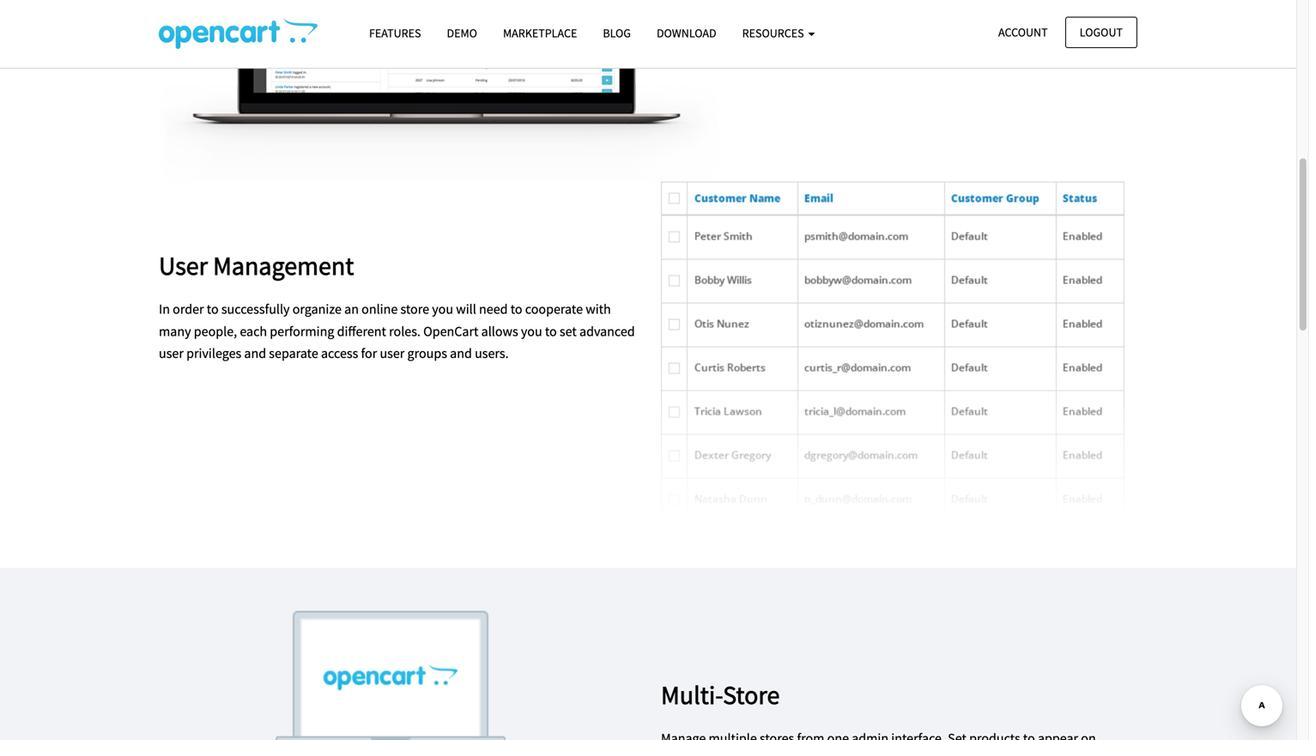 Task type: vqa. For each thing, say whether or not it's contained in the screenshot.
need
yes



Task type: locate. For each thing, give the bounding box(es) containing it.
2 and from the left
[[450, 345, 472, 362]]

for
[[361, 345, 377, 362]]

marketplace link
[[490, 18, 590, 48]]

0 horizontal spatial and
[[244, 345, 266, 362]]

0 vertical spatial you
[[432, 301, 453, 318]]

user right 'for'
[[380, 345, 405, 362]]

opencart - features image
[[159, 18, 318, 49]]

2 horizontal spatial to
[[545, 323, 557, 340]]

resources link
[[729, 18, 828, 48]]

user management
[[159, 250, 354, 282]]

access
[[321, 345, 358, 362]]

and down each on the left top
[[244, 345, 266, 362]]

to left set
[[545, 323, 557, 340]]

demo link
[[434, 18, 490, 48]]

features
[[369, 25, 421, 41]]

order
[[173, 301, 204, 318]]

multi-store
[[661, 679, 780, 711]]

each
[[240, 323, 267, 340]]

people,
[[194, 323, 237, 340]]

demo
[[447, 25, 477, 41]]

1 horizontal spatial and
[[450, 345, 472, 362]]

to right the need
[[511, 301, 522, 318]]

you up the opencart
[[432, 301, 453, 318]]

groups
[[407, 345, 447, 362]]

online
[[362, 301, 398, 318]]

1 horizontal spatial user
[[380, 345, 405, 362]]

blog link
[[590, 18, 644, 48]]

administrator dashboard image
[[159, 0, 719, 182]]

1 and from the left
[[244, 345, 266, 362]]

blog
[[603, 25, 631, 41]]

you down cooperate
[[521, 323, 542, 340]]

you
[[432, 301, 453, 318], [521, 323, 542, 340]]

and
[[244, 345, 266, 362], [450, 345, 472, 362]]

to up 'people,'
[[207, 301, 219, 318]]

2 user from the left
[[380, 345, 405, 362]]

1 vertical spatial you
[[521, 323, 542, 340]]

with
[[586, 301, 611, 318]]

allows
[[481, 323, 518, 340]]

account
[[999, 24, 1048, 40]]

will
[[456, 301, 476, 318]]

0 horizontal spatial user
[[159, 345, 184, 362]]

multi-
[[661, 679, 723, 711]]

user down many
[[159, 345, 184, 362]]

organize
[[293, 301, 342, 318]]

user
[[159, 345, 184, 362], [380, 345, 405, 362]]

and down the opencart
[[450, 345, 472, 362]]

performing
[[270, 323, 334, 340]]

0 horizontal spatial to
[[207, 301, 219, 318]]

to
[[207, 301, 219, 318], [511, 301, 522, 318], [545, 323, 557, 340]]

in
[[159, 301, 170, 318]]

separate
[[269, 345, 318, 362]]

logout link
[[1065, 17, 1138, 48]]

0 horizontal spatial you
[[432, 301, 453, 318]]



Task type: describe. For each thing, give the bounding box(es) containing it.
1 user from the left
[[159, 345, 184, 362]]

set
[[560, 323, 577, 340]]

an
[[344, 301, 359, 318]]

many
[[159, 323, 191, 340]]

management
[[213, 250, 354, 282]]

user management image
[[661, 182, 1125, 525]]

1 horizontal spatial you
[[521, 323, 542, 340]]

successfully
[[221, 301, 290, 318]]

advanced
[[580, 323, 635, 340]]

different
[[337, 323, 386, 340]]

store
[[400, 301, 429, 318]]

roles.
[[389, 323, 421, 340]]

cooperate
[[525, 301, 583, 318]]

account link
[[984, 17, 1063, 48]]

marketplace
[[503, 25, 577, 41]]

opencart
[[423, 323, 479, 340]]

in order to successfully organize an online store you will need to cooperate with many people, each performing different roles. opencart allows you to set advanced user privileges and separate access for user groups and users.
[[159, 301, 635, 362]]

features link
[[356, 18, 434, 48]]

download
[[657, 25, 717, 41]]

1 horizontal spatial to
[[511, 301, 522, 318]]

download link
[[644, 18, 729, 48]]

store
[[723, 679, 780, 711]]

user
[[159, 250, 208, 282]]

multi store image
[[159, 611, 622, 740]]

resources
[[742, 25, 807, 41]]

users.
[[475, 345, 509, 362]]

privileges
[[186, 345, 241, 362]]

need
[[479, 301, 508, 318]]

logout
[[1080, 24, 1123, 40]]



